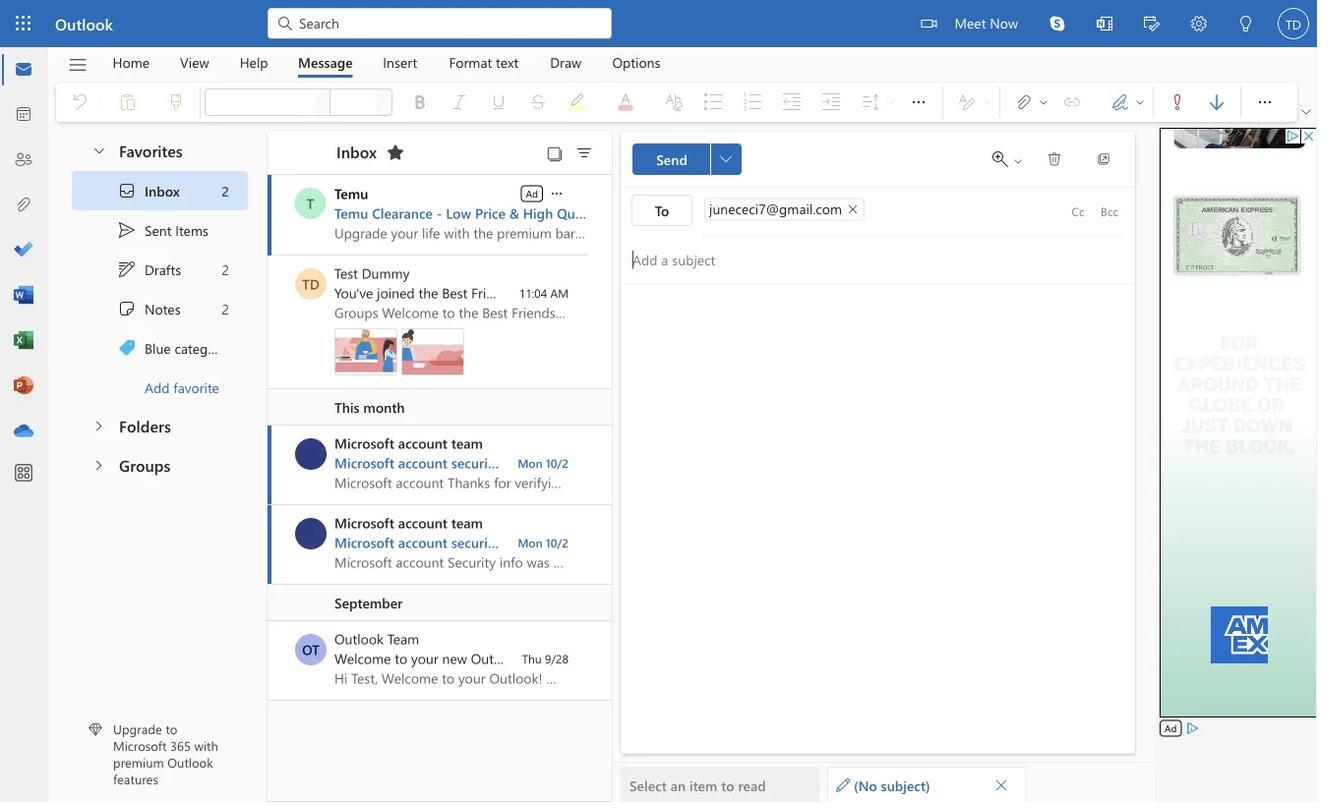 Task type: locate. For each thing, give the bounding box(es) containing it.
to inside button
[[721, 776, 734, 795]]

0 vertical spatial  button
[[1297, 102, 1315, 122]]

0 horizontal spatial inbox
[[145, 182, 180, 200]]

 right ""
[[1255, 92, 1275, 112]]

more apps image
[[14, 464, 33, 484]]

to left read
[[721, 776, 734, 795]]

am
[[550, 285, 569, 301]]

mon left added on the bottom left
[[518, 535, 543, 551]]

10/2 down verification
[[546, 535, 569, 551]]

1 horizontal spatial attachment thumbnail image
[[401, 329, 464, 376]]

2 mon from the top
[[518, 535, 543, 551]]

inbox
[[336, 141, 377, 162], [145, 182, 180, 200]]

application containing outlook
[[0, 0, 1317, 803]]

select a conversation checkbox for microsoft account security info was added
[[295, 518, 334, 550]]

outlook inside upgrade to microsoft 365 with premium outlook features
[[167, 754, 213, 771]]

1 select a conversation checkbox from the top
[[295, 439, 334, 470]]

0 vertical spatial select a conversation checkbox
[[295, 439, 334, 470]]

1 horizontal spatial inbox
[[336, 141, 377, 162]]

1 microsoft account team image from the top
[[295, 439, 327, 470]]

1 vertical spatial team
[[451, 514, 483, 532]]

 up high
[[549, 186, 565, 202]]

1 mon from the top
[[518, 455, 543, 471]]

2 inside  tree item
[[222, 260, 229, 279]]

0 vertical spatial microsoft account team image
[[295, 439, 327, 470]]

favorites tree item
[[72, 132, 248, 171]]

1 mt from the top
[[301, 445, 321, 463]]

1 vertical spatial 10/2
[[546, 535, 569, 551]]

2 select a conversation checkbox from the top
[[295, 518, 334, 550]]

0 vertical spatial inbox
[[336, 141, 377, 162]]

format text
[[449, 53, 519, 71]]

info left was
[[504, 534, 528, 552]]

security left was
[[451, 534, 500, 552]]

0 horizontal spatial 
[[549, 186, 565, 202]]

test
[[334, 264, 358, 282]]

outlook inside 'banner'
[[55, 13, 113, 34]]

 
[[992, 151, 1024, 167]]

tab list containing home
[[97, 47, 676, 78]]

add favorite tree item
[[72, 368, 248, 407]]

1 vertical spatial outlook
[[334, 630, 384, 648]]

1 horizontal spatial outlook
[[167, 754, 213, 771]]

1  button from the left
[[899, 83, 938, 122]]

attachment thumbnail image
[[334, 329, 397, 376], [401, 329, 464, 376]]

 button
[[58, 48, 97, 82]]

mon for was
[[518, 535, 543, 551]]

to inside upgrade to microsoft 365 with premium outlook features
[[166, 721, 177, 738]]

1 info from the top
[[504, 454, 528, 472]]

 left favorites
[[91, 142, 107, 158]]

1 vertical spatial microsoft account team image
[[295, 518, 327, 550]]

microsoft account team image for microsoft account security info was added
[[295, 518, 327, 550]]

ad up high
[[526, 187, 538, 200]]

1 vertical spatial security
[[451, 534, 500, 552]]

best
[[442, 284, 468, 302]]

 button right font size text box
[[377, 89, 392, 116]]

mail image
[[14, 60, 33, 80]]

1 temu from the top
[[334, 184, 368, 203]]


[[317, 96, 329, 108], [379, 96, 391, 108], [1038, 96, 1050, 108], [1134, 96, 1146, 108], [91, 142, 107, 158], [1012, 155, 1024, 167], [90, 419, 106, 434], [90, 458, 106, 474]]

365
[[170, 738, 191, 755]]

 button
[[1223, 0, 1270, 50]]

text
[[496, 53, 519, 71]]

2 temu from the top
[[334, 204, 368, 222]]

this month
[[334, 398, 405, 416]]

2 microsoft account team image from the top
[[295, 518, 327, 550]]

microsoft account team down month
[[334, 434, 483, 452]]

read
[[738, 776, 766, 795]]

microsoft account team for microsoft account security info verification
[[334, 434, 483, 452]]

temu clearance - low price & high quality
[[334, 204, 602, 222]]

 inbox
[[117, 181, 180, 201]]

0 horizontal spatial 
[[720, 153, 732, 165]]

 right 
[[1012, 155, 1024, 167]]

 right 
[[1038, 96, 1050, 108]]

to for microsoft
[[166, 721, 177, 738]]

1 horizontal spatial to
[[395, 650, 407, 668]]

1 attachment thumbnail image from the left
[[334, 329, 397, 376]]

1 horizontal spatial 
[[909, 92, 929, 112]]

price
[[475, 204, 506, 222]]

1 vertical spatial mon
[[518, 535, 543, 551]]

2 inside  tree item
[[222, 300, 229, 318]]

temu right temu 'icon'
[[334, 204, 368, 222]]

inbox inside inbox 
[[336, 141, 377, 162]]

info left verification
[[504, 454, 528, 472]]

 down 
[[909, 92, 929, 112]]

temu right t
[[334, 184, 368, 203]]

microsoft
[[334, 434, 394, 452], [334, 454, 394, 472], [334, 514, 394, 532], [334, 534, 394, 552], [113, 738, 167, 755]]

now
[[990, 13, 1018, 31]]

1 vertical spatial 2
[[222, 260, 229, 279]]

2 security from the top
[[451, 534, 500, 552]]

files image
[[14, 196, 33, 215]]

td image
[[1278, 8, 1309, 39]]

0 horizontal spatial  button
[[899, 83, 938, 122]]

2 microsoft account team from the top
[[334, 514, 483, 532]]

1 vertical spatial mon 10/2
[[518, 535, 569, 551]]

meet
[[955, 13, 986, 31]]

 right 
[[1134, 96, 1146, 108]]

2 2 from the top
[[222, 260, 229, 279]]

message list section
[[268, 126, 612, 802]]

team up the "microsoft account security info verification"
[[451, 434, 483, 452]]

format text button
[[434, 47, 533, 78]]

0 vertical spatial to
[[395, 650, 407, 668]]

friends
[[471, 284, 515, 302]]

folders tree item
[[72, 407, 248, 447]]

select a conversation checkbox for microsoft account security info verification
[[295, 439, 334, 470]]

outlook
[[55, 13, 113, 34], [334, 630, 384, 648], [167, 754, 213, 771]]

microsoft account team image
[[295, 439, 327, 470], [295, 518, 327, 550]]


[[386, 143, 405, 162]]

cc
[[1072, 204, 1084, 219]]

outlook right 'premium'
[[167, 754, 213, 771]]

 button
[[548, 183, 566, 203]]

1 vertical spatial select a conversation checkbox
[[295, 518, 334, 550]]

clearance
[[372, 204, 433, 222]]

0 horizontal spatial to
[[166, 721, 177, 738]]

dummy
[[362, 264, 410, 282]]

inbox right  at top left
[[145, 182, 180, 200]]

 blue category
[[117, 338, 228, 358]]

info for verification
[[504, 454, 528, 472]]

0 horizontal spatial ad
[[526, 187, 538, 200]]

2
[[222, 182, 229, 200], [222, 260, 229, 279], [222, 300, 229, 318]]

mon 10/2 down verification
[[518, 535, 569, 551]]

1 vertical spatial  button
[[710, 144, 742, 175]]

mon 10/2 for verification
[[518, 455, 569, 471]]


[[1301, 107, 1311, 117], [720, 153, 732, 165]]


[[275, 14, 295, 33]]

junececi7@gmail.com button
[[704, 198, 865, 221]]

tags group
[[1158, 83, 1236, 118]]

1 vertical spatial microsoft account team
[[334, 514, 483, 532]]

home button
[[98, 47, 164, 78]]

mon for verification
[[518, 455, 543, 471]]

0 vertical spatial mt
[[301, 445, 321, 463]]

view button
[[165, 47, 224, 78]]

select a conversation checkbox up the september
[[295, 518, 334, 550]]

home
[[113, 53, 150, 71]]

2 horizontal spatial to
[[721, 776, 734, 795]]

10/2 up was
[[546, 455, 569, 471]]

this month heading
[[268, 390, 612, 426]]

security for verification
[[451, 454, 500, 472]]

 down td image
[[1301, 107, 1311, 117]]

application
[[0, 0, 1317, 803]]

outlook up  button
[[55, 13, 113, 34]]

 right send button
[[720, 153, 732, 165]]


[[1144, 16, 1160, 31]]

 right font size text box
[[379, 96, 391, 108]]

1 microsoft account team from the top
[[334, 434, 483, 452]]

outlook for outlook
[[55, 13, 113, 34]]

outlook up "welcome"
[[334, 630, 384, 648]]

thu
[[522, 651, 542, 667]]

 button
[[899, 83, 938, 122], [1245, 83, 1285, 122]]

 button
[[1297, 102, 1315, 122], [710, 144, 742, 175]]

1 10/2 from the top
[[546, 455, 569, 471]]

outlook banner
[[0, 0, 1317, 50]]

1 2 from the top
[[222, 182, 229, 200]]

select a conversation checkbox down this
[[295, 439, 334, 470]]

welcome
[[334, 650, 391, 668]]

Add a subject text field
[[621, 244, 1106, 275]]

inbox 
[[336, 141, 405, 162]]

select an item to read
[[630, 776, 766, 795]]

team
[[451, 434, 483, 452], [451, 514, 483, 532]]

1 horizontal spatial ad
[[1165, 722, 1177, 735]]

 button right ""
[[1245, 83, 1285, 122]]

mon up was
[[518, 455, 543, 471]]

bcc
[[1101, 204, 1118, 219]]

 left groups
[[90, 458, 106, 474]]

2 for 
[[222, 260, 229, 279]]

onedrive image
[[14, 422, 33, 442]]


[[909, 92, 929, 112], [1255, 92, 1275, 112], [549, 186, 565, 202]]

0 vertical spatial team
[[451, 434, 483, 452]]

 inside  
[[1038, 96, 1050, 108]]

draw button
[[535, 47, 596, 78]]

outlook for outlook team
[[334, 630, 384, 648]]

1 horizontal spatial 
[[1301, 107, 1311, 117]]

send
[[656, 150, 687, 168]]

2 mon 10/2 from the top
[[518, 535, 569, 551]]

outlook team
[[334, 630, 419, 648]]

11:04
[[519, 285, 547, 301]]

 button left favorites
[[82, 132, 115, 168]]

microsoft account team up microsoft account security info was added at the bottom of page
[[334, 514, 483, 532]]

2 vertical spatial 2
[[222, 300, 229, 318]]

 button down td image
[[1297, 102, 1315, 122]]

Select a conversation checkbox
[[295, 439, 334, 470], [295, 518, 334, 550]]


[[574, 144, 594, 163]]

0 horizontal spatial outlook
[[55, 13, 113, 34]]

attachment thumbnail image up the "this month" heading
[[401, 329, 464, 376]]


[[1168, 92, 1187, 112]]

1 mon 10/2 from the top
[[518, 455, 569, 471]]

2 horizontal spatial 
[[1255, 92, 1275, 112]]

0 vertical spatial ad
[[526, 187, 538, 200]]

0 horizontal spatial attachment thumbnail image
[[334, 329, 397, 376]]

 inside favorites tree item
[[91, 142, 107, 158]]

options button
[[598, 47, 675, 78]]

0 vertical spatial microsoft account team
[[334, 434, 483, 452]]

 button
[[1175, 0, 1223, 50]]

2 up category
[[222, 300, 229, 318]]

0 vertical spatial 2
[[222, 182, 229, 200]]

1 security from the top
[[451, 454, 500, 472]]

2 vertical spatial outlook
[[167, 754, 213, 771]]

september
[[334, 594, 403, 612]]

2 attachment thumbnail image from the left
[[401, 329, 464, 376]]

&
[[509, 204, 519, 222]]

mon 10/2
[[518, 455, 569, 471], [518, 535, 569, 551]]

2 10/2 from the top
[[546, 535, 569, 551]]

9/28
[[545, 651, 569, 667]]

groups
[[119, 454, 171, 475]]

 button down 
[[899, 83, 938, 122]]

Search field
[[297, 13, 600, 33]]

insert button
[[368, 47, 432, 78]]

 button
[[988, 772, 1015, 799]]

favorites
[[119, 139, 183, 161]]

2 vertical spatial to
[[721, 776, 734, 795]]

0 horizontal spatial  button
[[710, 144, 742, 175]]

tab list
[[97, 47, 676, 78]]

1 vertical spatial ad
[[1165, 722, 1177, 735]]

2 horizontal spatial outlook
[[334, 630, 384, 648]]

 button right send
[[710, 144, 742, 175]]


[[836, 779, 850, 792]]

ad inside message list no conversations selected 'list box'
[[526, 187, 538, 200]]

 button left groups
[[80, 447, 117, 483]]

draw
[[550, 53, 582, 71]]

ad
[[526, 187, 538, 200], [1165, 722, 1177, 735]]

0 vertical spatial mon 10/2
[[518, 455, 569, 471]]

0 vertical spatial info
[[504, 454, 528, 472]]

10/2
[[546, 455, 569, 471], [546, 535, 569, 551]]

 left folders
[[90, 419, 106, 434]]

10/2 for was
[[546, 535, 569, 551]]

security down the "this month" heading
[[451, 454, 500, 472]]

test dummy image
[[295, 269, 327, 300]]

2 for 
[[222, 182, 229, 200]]

 
[[1111, 92, 1146, 112]]

Font text field
[[206, 90, 314, 114]]

0 vertical spatial temu
[[334, 184, 368, 203]]

team up microsoft account security info was added at the bottom of page
[[451, 514, 483, 532]]

1 team from the top
[[451, 434, 483, 452]]

info
[[504, 454, 528, 472], [504, 534, 528, 552]]

reading pane main content
[[613, 123, 1155, 803]]

1 vertical spatial 
[[720, 153, 732, 165]]

1 vertical spatial inbox
[[145, 182, 180, 200]]

inbox left 
[[336, 141, 377, 162]]

2 info from the top
[[504, 534, 528, 552]]

you've joined the best friends chat group
[[334, 284, 587, 302]]

0 vertical spatial 10/2
[[546, 455, 569, 471]]

1 vertical spatial temu
[[334, 204, 368, 222]]

outlook inside message list no conversations selected 'list box'
[[334, 630, 384, 648]]

team for verification
[[451, 434, 483, 452]]

bcc button
[[1094, 196, 1125, 227]]

mon 10/2 up was
[[518, 455, 569, 471]]

 button inside folders "tree item"
[[80, 407, 117, 444]]

1 vertical spatial to
[[166, 721, 177, 738]]

month
[[363, 398, 405, 416]]

0 vertical spatial outlook
[[55, 13, 113, 34]]

2 up  'tree item'
[[222, 182, 229, 200]]

0 vertical spatial mon
[[518, 455, 543, 471]]

to down team at the bottom left
[[395, 650, 407, 668]]

3 2 from the top
[[222, 300, 229, 318]]

 button left folders
[[80, 407, 117, 444]]

to inside message list no conversations selected 'list box'
[[395, 650, 407, 668]]

0 vertical spatial security
[[451, 454, 500, 472]]

attachment thumbnail image up this month
[[334, 329, 397, 376]]

2 right drafts
[[222, 260, 229, 279]]

thu 9/28
[[522, 651, 569, 667]]

1 vertical spatial mt
[[301, 525, 321, 543]]

ad left set your advertising preferences icon
[[1165, 722, 1177, 735]]

mt
[[301, 445, 321, 463], [301, 525, 321, 543]]

2 team from the top
[[451, 514, 483, 532]]

inbox heading
[[311, 131, 411, 174]]

1 horizontal spatial  button
[[1245, 83, 1285, 122]]

groups tree item
[[72, 447, 248, 486]]

mon 10/2 for was
[[518, 535, 569, 551]]

1 vertical spatial info
[[504, 534, 528, 552]]

 tree item
[[72, 329, 248, 368]]

to right 'upgrade'
[[166, 721, 177, 738]]

2 inside  tree item
[[222, 182, 229, 200]]

high
[[523, 204, 553, 222]]

 button inside favorites tree item
[[82, 132, 115, 168]]

2 mt from the top
[[301, 525, 321, 543]]

 button inside groups tree item
[[80, 447, 117, 483]]

 button inside reading pane main content
[[710, 144, 742, 175]]



Task type: vqa. For each thing, say whether or not it's contained in the screenshot.
the with in the Upgrade to Microsoft 365 with premium Outlook features
no



Task type: describe. For each thing, give the bounding box(es) containing it.
 inside  
[[1134, 96, 1146, 108]]

you've
[[334, 284, 373, 302]]

new
[[442, 650, 467, 668]]

meet now
[[955, 13, 1018, 31]]

 button for folders
[[80, 407, 117, 444]]

info for was
[[504, 534, 528, 552]]

 inside popup button
[[549, 186, 565, 202]]


[[992, 151, 1008, 167]]

team
[[387, 630, 419, 648]]

 inside reading pane main content
[[720, 153, 732, 165]]

to do image
[[14, 241, 33, 261]]

insert
[[383, 53, 417, 71]]

 button
[[1035, 144, 1074, 175]]

clipboard group
[[60, 83, 196, 122]]

notes
[[145, 300, 181, 318]]

 button
[[1081, 0, 1128, 50]]

group
[[551, 284, 587, 302]]


[[117, 220, 137, 240]]

 button
[[1128, 0, 1175, 50]]

 inside groups tree item
[[90, 458, 106, 474]]

outlook link
[[55, 0, 113, 47]]

mt for microsoft account security info verification
[[301, 445, 321, 463]]

 inside folders "tree item"
[[90, 419, 106, 434]]

temu for temu clearance - low price & high quality
[[334, 204, 368, 222]]

added
[[559, 534, 599, 552]]

 tree item
[[72, 289, 248, 329]]

td
[[302, 275, 320, 293]]

 inside basic text group
[[909, 92, 929, 112]]


[[117, 181, 137, 201]]

 button
[[1158, 87, 1197, 118]]

outlook.com
[[471, 650, 550, 668]]

help button
[[225, 47, 283, 78]]

left-rail-appbar navigation
[[4, 47, 43, 454]]

0 vertical spatial 
[[1301, 107, 1311, 117]]

 (no subject)
[[836, 776, 930, 795]]

 button
[[569, 139, 600, 166]]

message
[[298, 53, 353, 71]]

(no
[[854, 776, 877, 795]]

 notes
[[117, 299, 181, 319]]

features
[[113, 771, 158, 788]]

word image
[[14, 286, 33, 306]]

team for was
[[451, 514, 483, 532]]

outlook team image
[[295, 634, 327, 666]]

test dummy
[[334, 264, 410, 282]]


[[1238, 16, 1254, 31]]

2  button from the left
[[1245, 83, 1285, 122]]

 button for favorites
[[82, 132, 115, 168]]

excel image
[[14, 331, 33, 351]]


[[117, 338, 137, 358]]

premium
[[113, 754, 164, 771]]

people image
[[14, 150, 33, 170]]

 button down message button
[[315, 89, 330, 116]]

add favorite
[[145, 378, 219, 397]]


[[1111, 92, 1130, 112]]

 button for groups
[[80, 447, 117, 483]]

 
[[1014, 92, 1050, 112]]


[[921, 16, 937, 31]]

favorites tree
[[72, 124, 248, 407]]

quality
[[557, 204, 602, 222]]

to
[[655, 201, 669, 219]]

september heading
[[268, 585, 612, 622]]

microsoft account team image for microsoft account security info verification
[[295, 439, 327, 470]]

premium features image
[[89, 723, 102, 737]]


[[1050, 16, 1065, 31]]

low
[[446, 204, 471, 222]]

set your advertising preferences image
[[1185, 721, 1200, 737]]

 search field
[[268, 0, 612, 44]]

the
[[419, 284, 438, 302]]

microsoft inside upgrade to microsoft 365 with premium outlook features
[[113, 738, 167, 755]]

this
[[334, 398, 360, 416]]

-
[[437, 204, 442, 222]]

upgrade
[[113, 721, 162, 738]]

Select a conversation checkbox
[[295, 634, 334, 666]]

temu image
[[295, 188, 326, 219]]

Select a conversation checkbox
[[295, 269, 334, 300]]

was
[[532, 534, 555, 552]]

10/2 for verification
[[546, 455, 569, 471]]

 button
[[1197, 87, 1236, 118]]

calendar image
[[14, 105, 33, 125]]

microsoft account security info was added
[[334, 534, 599, 552]]

basic text group
[[205, 83, 938, 122]]


[[1096, 151, 1112, 167]]

t
[[307, 194, 314, 212]]

1 horizontal spatial  button
[[1297, 102, 1315, 122]]


[[546, 145, 564, 163]]

view
[[180, 53, 209, 71]]

drafts
[[145, 260, 181, 279]]

send button
[[632, 144, 711, 175]]

 button
[[541, 139, 569, 166]]

junececi7@gmail.com
[[709, 199, 842, 217]]

 tree item
[[72, 171, 248, 210]]

temu for temu
[[334, 184, 368, 203]]

to for your
[[395, 650, 407, 668]]

folders
[[119, 415, 171, 436]]

upgrade to microsoft 365 with premium outlook features
[[113, 721, 218, 788]]

 tree item
[[72, 210, 248, 250]]

cc button
[[1062, 196, 1094, 227]]

security for was
[[451, 534, 500, 552]]

powerpoint image
[[14, 377, 33, 396]]

to button
[[631, 195, 692, 226]]

an
[[670, 776, 686, 795]]

 button
[[380, 137, 411, 168]]

 button
[[1084, 144, 1123, 175]]

 tree item
[[72, 250, 248, 289]]

inbox inside  inbox
[[145, 182, 180, 200]]

with
[[194, 738, 218, 755]]

 button
[[1034, 0, 1081, 47]]

sent
[[145, 221, 172, 239]]

subject)
[[881, 776, 930, 795]]

ot
[[302, 641, 320, 659]]

select an item to read button
[[621, 767, 819, 803]]

2 for 
[[222, 300, 229, 318]]

help
[[240, 53, 268, 71]]

add
[[145, 378, 170, 397]]


[[1047, 151, 1062, 167]]


[[1191, 16, 1207, 31]]

microsoft account team for microsoft account security info was added
[[334, 514, 483, 532]]

message list no conversations selected list box
[[268, 175, 612, 802]]

include group
[[1004, 83, 1149, 122]]

 inside  
[[1012, 155, 1024, 167]]

To text field
[[702, 198, 1062, 225]]

Font size text field
[[330, 90, 376, 114]]

welcome to your new outlook.com account
[[334, 650, 602, 668]]

 drafts
[[117, 260, 181, 279]]


[[994, 779, 1008, 792]]

mt for microsoft account security info was added
[[301, 525, 321, 543]]

 left font size text box
[[317, 96, 329, 108]]

format
[[449, 53, 492, 71]]


[[1014, 92, 1034, 112]]


[[67, 55, 88, 75]]



